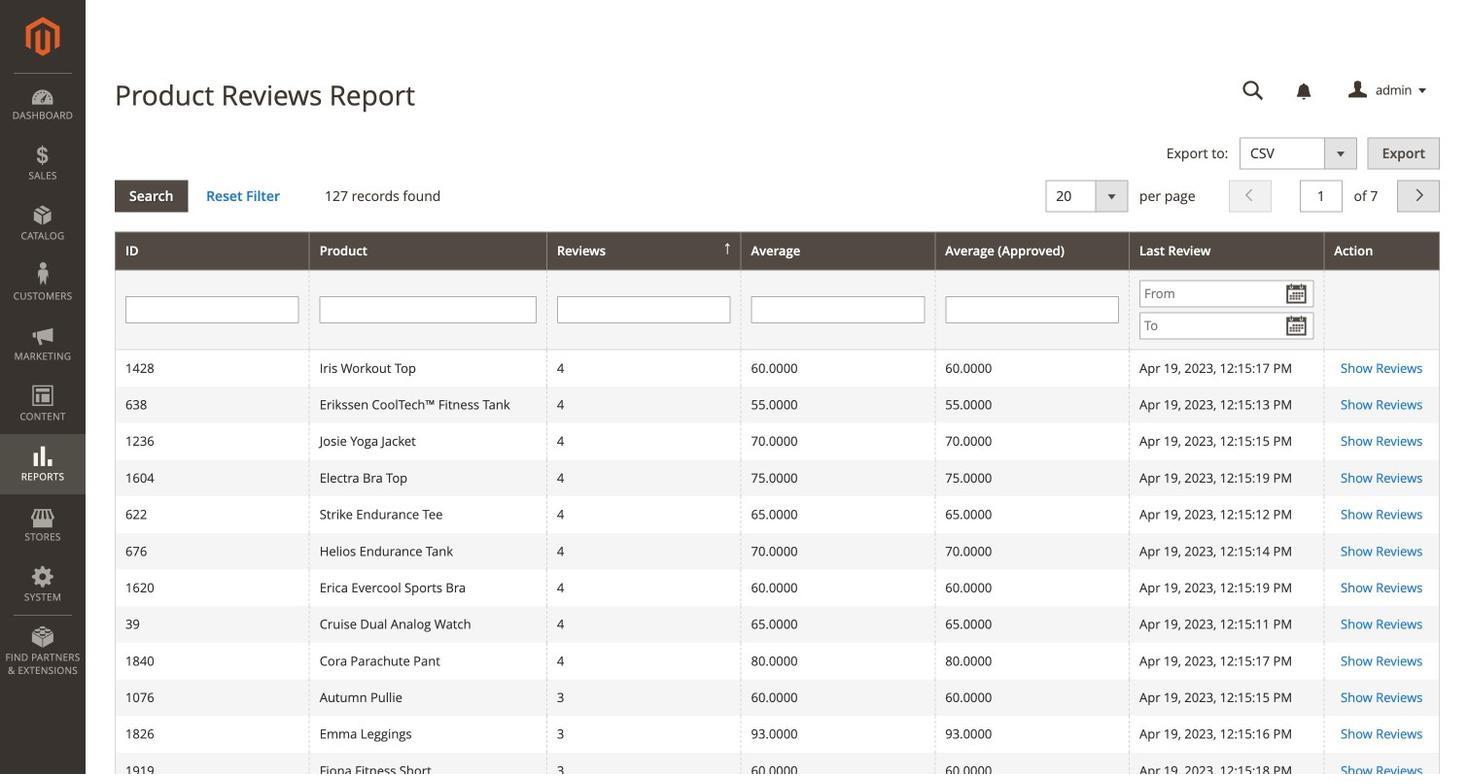 Task type: locate. For each thing, give the bounding box(es) containing it.
menu bar
[[0, 73, 86, 688]]

None text field
[[1300, 180, 1343, 213], [320, 296, 537, 324], [557, 296, 731, 324], [751, 296, 925, 324], [1300, 180, 1343, 213], [320, 296, 537, 324], [557, 296, 731, 324], [751, 296, 925, 324]]

None text field
[[1229, 74, 1278, 108], [125, 296, 299, 324], [945, 296, 1119, 324], [1229, 74, 1278, 108], [125, 296, 299, 324], [945, 296, 1119, 324]]

To text field
[[1139, 312, 1314, 340]]



Task type: describe. For each thing, give the bounding box(es) containing it.
From text field
[[1139, 280, 1314, 308]]

magento admin panel image
[[26, 17, 60, 56]]



